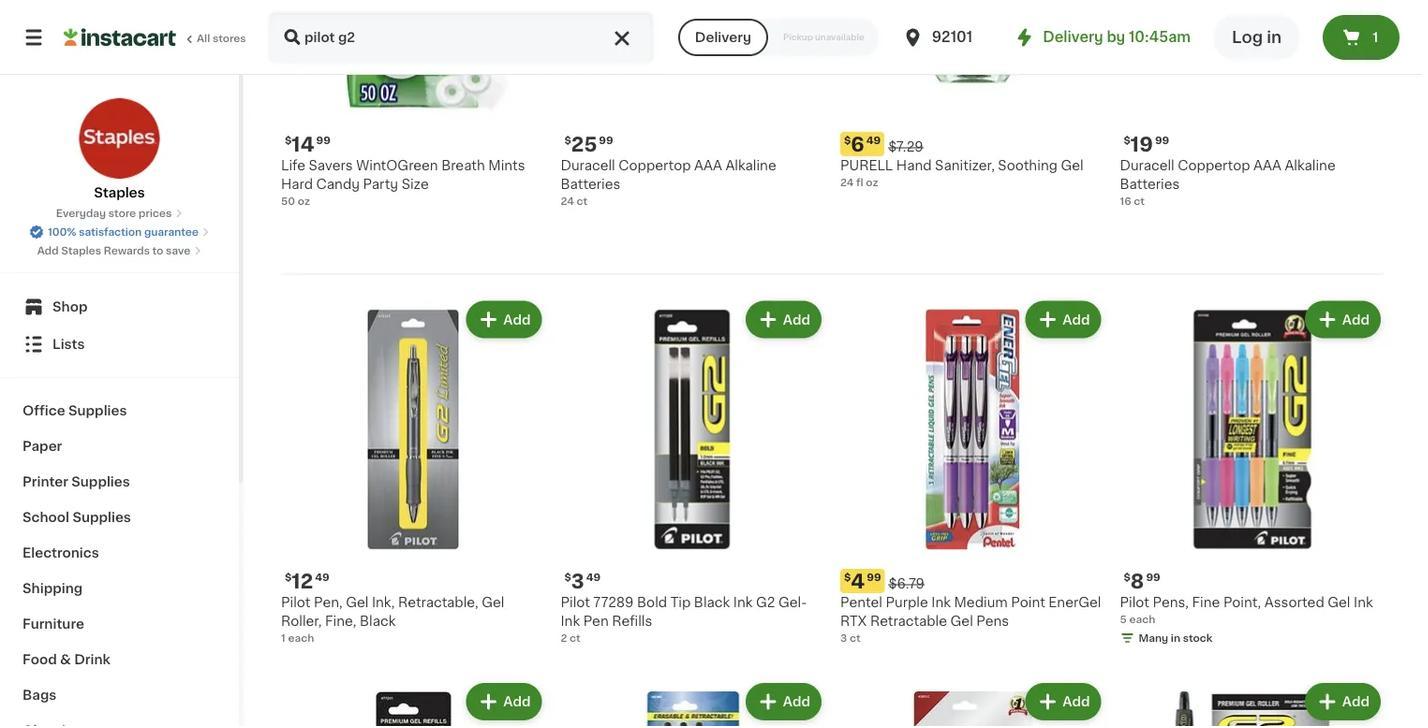 Task type: vqa. For each thing, say whether or not it's contained in the screenshot.
the get associated with 142
no



Task type: describe. For each thing, give the bounding box(es) containing it.
4
[[851, 572, 865, 592]]

office
[[22, 405, 65, 418]]

pilot inside pilot pens, fine point, assorted gel ink 5 each
[[1120, 597, 1149, 610]]

log
[[1232, 30, 1263, 45]]

staples link
[[78, 97, 161, 202]]

50
[[281, 196, 295, 207]]

14
[[292, 134, 314, 154]]

aaa for 19
[[1254, 159, 1281, 172]]

delivery by 10:45am link
[[1013, 26, 1191, 49]]

$ 12 49
[[285, 572, 329, 592]]

roller,
[[281, 615, 322, 629]]

everyday
[[56, 208, 106, 219]]

furniture
[[22, 618, 84, 631]]

office supplies link
[[11, 393, 228, 429]]

shipping
[[22, 583, 83, 596]]

49 for 3
[[586, 573, 601, 583]]

ink,
[[372, 597, 395, 610]]

rtx
[[840, 615, 867, 629]]

each inside pilot pens, fine point, assorted gel ink 5 each
[[1129, 615, 1155, 625]]

hand
[[896, 159, 932, 172]]

$ 25 99
[[564, 134, 613, 154]]

$ for 25
[[564, 135, 571, 146]]

add staples rewards to save
[[37, 246, 190, 256]]

everyday store prices link
[[56, 206, 183, 221]]

$ for 14
[[285, 135, 292, 146]]

fl
[[856, 178, 863, 188]]

all stores
[[197, 33, 246, 44]]

batteries for 19
[[1120, 178, 1180, 191]]

life savers wintogreen breath mints hard candy party size 50 oz
[[281, 159, 525, 207]]

ink up 2
[[561, 615, 580, 629]]

black inside pilot 77289 bold tip black ink g2 gel- ink pen refills 2 ct
[[694, 597, 730, 610]]

pens
[[976, 615, 1009, 629]]

99 for 14
[[316, 135, 331, 146]]

hard
[[281, 178, 313, 191]]

printer
[[22, 476, 68, 489]]

&
[[60, 654, 71, 667]]

electronics
[[22, 547, 99, 560]]

wintogreen
[[356, 159, 438, 172]]

all stores link
[[64, 11, 247, 64]]

$ for 19
[[1124, 135, 1131, 146]]

many
[[1139, 634, 1168, 644]]

duracell coppertop aaa alkaline batteries 16 ct
[[1120, 159, 1336, 207]]

19
[[1131, 134, 1153, 154]]

0 vertical spatial staples
[[94, 186, 145, 200]]

pen
[[583, 615, 609, 629]]

24 inside $ 6 49 $7.29 purell hand sanitizer, soothing gel 24 fl oz
[[840, 178, 854, 188]]

in for log
[[1267, 30, 1282, 45]]

mints
[[488, 159, 525, 172]]

supplies for school supplies
[[72, 511, 131, 525]]

to
[[152, 246, 163, 256]]

6
[[851, 134, 864, 154]]

92101 button
[[902, 11, 1014, 64]]

purple
[[886, 597, 928, 610]]

oz inside $ 6 49 $7.29 purell hand sanitizer, soothing gel 24 fl oz
[[866, 178, 878, 188]]

supplies for printer supplies
[[71, 476, 130, 489]]

1 button
[[1323, 15, 1400, 60]]

many in stock
[[1139, 634, 1213, 644]]

pilot for 12
[[281, 597, 310, 610]]

$ 4 99
[[844, 572, 881, 592]]

shop link
[[11, 289, 228, 326]]

food
[[22, 654, 57, 667]]

shipping link
[[11, 571, 228, 607]]

instacart logo image
[[64, 26, 176, 49]]

0 vertical spatial 3
[[571, 572, 584, 592]]

paper
[[22, 440, 62, 453]]

$6.79
[[889, 578, 925, 591]]

furniture link
[[11, 607, 228, 643]]

bold
[[637, 597, 667, 610]]

ct inside duracell coppertop aaa alkaline batteries 24 ct
[[577, 196, 588, 207]]

in for many
[[1171, 634, 1180, 644]]

school supplies
[[22, 511, 131, 525]]

ct inside duracell coppertop aaa alkaline batteries 16 ct
[[1134, 196, 1145, 207]]

coppertop for 25
[[619, 159, 691, 172]]

service type group
[[678, 19, 879, 56]]

pilot pens, fine point, assorted gel ink 5 each
[[1120, 597, 1373, 625]]

$ 3 49
[[564, 572, 601, 592]]

pilot 77289 bold tip black ink g2 gel- ink pen refills 2 ct
[[561, 597, 807, 644]]

black inside pilot pen, gel ink, retractable, gel roller, fine, black 1 each
[[360, 615, 396, 629]]

duracell for 25
[[561, 159, 615, 172]]

1 inside button
[[1373, 31, 1378, 44]]

8
[[1131, 572, 1144, 592]]

batteries for 25
[[561, 178, 620, 191]]

2
[[561, 634, 567, 644]]

supplies for office supplies
[[68, 405, 127, 418]]

92101
[[932, 30, 973, 44]]

24 inside duracell coppertop aaa alkaline batteries 24 ct
[[561, 196, 574, 207]]

99 for 8
[[1146, 573, 1160, 583]]

pilot pen, gel ink, retractable, gel roller, fine, black 1 each
[[281, 597, 504, 644]]

life
[[281, 159, 305, 172]]

fine
[[1192, 597, 1220, 610]]

each inside pilot pen, gel ink, retractable, gel roller, fine, black 1 each
[[288, 634, 314, 644]]

pentel
[[840, 597, 882, 610]]

store
[[108, 208, 136, 219]]

100% satisfaction guarantee
[[48, 227, 199, 237]]

g2
[[756, 597, 775, 610]]

medium
[[954, 597, 1008, 610]]

$ for 3
[[564, 573, 571, 583]]

$ 6 49 $7.29 purell hand sanitizer, soothing gel 24 fl oz
[[840, 134, 1084, 188]]

printer supplies
[[22, 476, 130, 489]]

ct inside pentel purple ink medium point energel rtx retractable gel pens 3 ct
[[850, 634, 860, 644]]

5
[[1120, 615, 1127, 625]]

ink left "g2"
[[733, 597, 753, 610]]

savers
[[309, 159, 353, 172]]

product group containing 3
[[561, 297, 825, 646]]

point
[[1011, 597, 1045, 610]]

school
[[22, 511, 69, 525]]

$ for 8
[[1124, 573, 1131, 583]]

breath
[[441, 159, 485, 172]]

size
[[402, 178, 429, 191]]



Task type: locate. For each thing, give the bounding box(es) containing it.
log in button
[[1213, 15, 1300, 60]]

0 horizontal spatial batteries
[[561, 178, 620, 191]]

pentel purple ink medium point energel rtx retractable gel pens 3 ct
[[840, 597, 1101, 644]]

49 right 6
[[866, 135, 881, 146]]

in left stock
[[1171, 634, 1180, 644]]

0 horizontal spatial alkaline
[[726, 159, 776, 172]]

oz inside life savers wintogreen breath mints hard candy party size 50 oz
[[298, 196, 310, 207]]

supplies up paper link
[[68, 405, 127, 418]]

product group containing 8
[[1120, 297, 1385, 650]]

1 horizontal spatial 3
[[840, 634, 847, 644]]

black down "ink,"
[[360, 615, 396, 629]]

49
[[866, 135, 881, 146], [315, 573, 329, 583], [586, 573, 601, 583]]

0 horizontal spatial in
[[1171, 634, 1180, 644]]

1 inside pilot pen, gel ink, retractable, gel roller, fine, black 1 each
[[281, 634, 285, 644]]

ink right purple
[[931, 597, 951, 610]]

0 horizontal spatial 49
[[315, 573, 329, 583]]

lists
[[52, 338, 85, 351]]

99 inside the $ 4 99
[[867, 573, 881, 583]]

stock
[[1183, 634, 1213, 644]]

supplies down printer supplies link
[[72, 511, 131, 525]]

gel inside pentel purple ink medium point energel rtx retractable gel pens 3 ct
[[950, 615, 973, 629]]

coppertop inside duracell coppertop aaa alkaline batteries 16 ct
[[1178, 159, 1250, 172]]

Search field
[[270, 13, 652, 62]]

product group containing 12
[[281, 297, 546, 646]]

$ inside $ 8 99
[[1124, 573, 1131, 583]]

99 for 25
[[599, 135, 613, 146]]

49 inside $ 6 49 $7.29 purell hand sanitizer, soothing gel 24 fl oz
[[866, 135, 881, 146]]

soothing
[[998, 159, 1057, 172]]

1 horizontal spatial aaa
[[1254, 159, 1281, 172]]

add button
[[468, 303, 540, 337], [747, 303, 820, 337], [1027, 303, 1099, 337], [1307, 303, 1379, 337], [468, 686, 540, 719], [747, 686, 820, 719], [1027, 686, 1099, 719], [1307, 686, 1379, 719]]

satisfaction
[[79, 227, 142, 237]]

1 alkaline from the left
[[726, 159, 776, 172]]

alkaline
[[726, 159, 776, 172], [1285, 159, 1336, 172]]

pilot up roller,
[[281, 597, 310, 610]]

product group
[[281, 297, 546, 646], [561, 297, 825, 646], [840, 297, 1105, 646], [1120, 297, 1385, 650], [281, 680, 546, 727], [561, 680, 825, 727], [840, 680, 1105, 727], [1120, 680, 1385, 727]]

1 aaa from the left
[[694, 159, 722, 172]]

99 inside $ 19 99
[[1155, 135, 1169, 146]]

49 up 77289
[[586, 573, 601, 583]]

1 horizontal spatial delivery
[[1043, 30, 1103, 44]]

1 horizontal spatial 1
[[1373, 31, 1378, 44]]

0 vertical spatial in
[[1267, 30, 1282, 45]]

0 horizontal spatial coppertop
[[619, 159, 691, 172]]

paper link
[[11, 429, 228, 465]]

duracell inside duracell coppertop aaa alkaline batteries 16 ct
[[1120, 159, 1174, 172]]

gel down medium
[[950, 615, 973, 629]]

stores
[[213, 33, 246, 44]]

99 for 19
[[1155, 135, 1169, 146]]

pilot up 5
[[1120, 597, 1149, 610]]

gel right assorted
[[1328, 597, 1350, 610]]

batteries inside duracell coppertop aaa alkaline batteries 24 ct
[[561, 178, 620, 191]]

bags link
[[11, 678, 228, 714]]

$ inside $ 14 99
[[285, 135, 292, 146]]

$ 19 99
[[1124, 134, 1169, 154]]

ink inside pilot pens, fine point, assorted gel ink 5 each
[[1354, 597, 1373, 610]]

add staples rewards to save link
[[37, 244, 202, 259]]

2 horizontal spatial pilot
[[1120, 597, 1149, 610]]

gel inside pilot pens, fine point, assorted gel ink 5 each
[[1328, 597, 1350, 610]]

food & drink
[[22, 654, 110, 667]]

pilot inside pilot pen, gel ink, retractable, gel roller, fine, black 1 each
[[281, 597, 310, 610]]

2 duracell from the left
[[1120, 159, 1174, 172]]

pilot for 3
[[561, 597, 590, 610]]

printer supplies link
[[11, 465, 228, 500]]

99 for 4
[[867, 573, 881, 583]]

0 vertical spatial oz
[[866, 178, 878, 188]]

rewards
[[104, 246, 150, 256]]

in right log at top right
[[1267, 30, 1282, 45]]

duracell for 19
[[1120, 159, 1174, 172]]

1 horizontal spatial oz
[[866, 178, 878, 188]]

49 for 6
[[866, 135, 881, 146]]

duracell down $ 19 99
[[1120, 159, 1174, 172]]

aaa for 25
[[694, 159, 722, 172]]

ink
[[733, 597, 753, 610], [931, 597, 951, 610], [1354, 597, 1373, 610], [561, 615, 580, 629]]

0 vertical spatial black
[[694, 597, 730, 610]]

1 vertical spatial staples
[[61, 246, 101, 256]]

each down roller,
[[288, 634, 314, 644]]

$ for 12
[[285, 573, 292, 583]]

99
[[316, 135, 331, 146], [599, 135, 613, 146], [1155, 135, 1169, 146], [867, 573, 881, 583], [1146, 573, 1160, 583]]

save
[[166, 246, 190, 256]]

ink right assorted
[[1354, 597, 1373, 610]]

16
[[1120, 196, 1131, 207]]

each right 5
[[1129, 615, 1155, 625]]

everyday store prices
[[56, 208, 172, 219]]

log in
[[1232, 30, 1282, 45]]

0 vertical spatial 1
[[1373, 31, 1378, 44]]

0 horizontal spatial oz
[[298, 196, 310, 207]]

1 horizontal spatial duracell
[[1120, 159, 1174, 172]]

$ inside $ 6 49 $7.29 purell hand sanitizer, soothing gel 24 fl oz
[[844, 135, 851, 146]]

1 horizontal spatial alkaline
[[1285, 159, 1336, 172]]

ct
[[577, 196, 588, 207], [1134, 196, 1145, 207], [570, 634, 581, 644], [850, 634, 860, 644]]

coppertop inside duracell coppertop aaa alkaline batteries 24 ct
[[619, 159, 691, 172]]

assorted
[[1265, 597, 1324, 610]]

aaa inside duracell coppertop aaa alkaline batteries 24 ct
[[694, 159, 722, 172]]

pens,
[[1153, 597, 1189, 610]]

lists link
[[11, 326, 228, 363]]

1 vertical spatial 24
[[561, 196, 574, 207]]

0 horizontal spatial 1
[[281, 634, 285, 644]]

0 horizontal spatial 24
[[561, 196, 574, 207]]

aaa inside duracell coppertop aaa alkaline batteries 16 ct
[[1254, 159, 1281, 172]]

2 coppertop from the left
[[1178, 159, 1250, 172]]

1 vertical spatial oz
[[298, 196, 310, 207]]

retractable
[[870, 615, 947, 629]]

99 inside $ 8 99
[[1146, 573, 1160, 583]]

black
[[694, 597, 730, 610], [360, 615, 396, 629]]

99 right 14
[[316, 135, 331, 146]]

in
[[1267, 30, 1282, 45], [1171, 634, 1180, 644]]

0 vertical spatial 24
[[840, 178, 854, 188]]

delivery for delivery by 10:45am
[[1043, 30, 1103, 44]]

1 horizontal spatial 49
[[586, 573, 601, 583]]

2 horizontal spatial 49
[[866, 135, 881, 146]]

2 vertical spatial supplies
[[72, 511, 131, 525]]

pen,
[[314, 597, 343, 610]]

gel right retractable,
[[482, 597, 504, 610]]

gel inside $ 6 49 $7.29 purell hand sanitizer, soothing gel 24 fl oz
[[1061, 159, 1084, 172]]

by
[[1107, 30, 1125, 44]]

24
[[840, 178, 854, 188], [561, 196, 574, 207]]

delivery for delivery
[[695, 31, 751, 44]]

refills
[[612, 615, 652, 629]]

1 horizontal spatial black
[[694, 597, 730, 610]]

pilot inside pilot 77289 bold tip black ink g2 gel- ink pen refills 2 ct
[[561, 597, 590, 610]]

1 pilot from the left
[[281, 597, 310, 610]]

alkaline for 25
[[726, 159, 776, 172]]

ct inside pilot 77289 bold tip black ink g2 gel- ink pen refills 2 ct
[[570, 634, 581, 644]]

item carousel region
[[281, 0, 1411, 237]]

$6.49 original price: $7.29 element
[[840, 132, 1105, 156]]

0 horizontal spatial each
[[288, 634, 314, 644]]

1 vertical spatial 1
[[281, 634, 285, 644]]

ct right 16
[[1134, 196, 1145, 207]]

12
[[292, 572, 313, 592]]

delivery inside button
[[695, 31, 751, 44]]

1 vertical spatial in
[[1171, 634, 1180, 644]]

99 inside $ 14 99
[[316, 135, 331, 146]]

purell
[[840, 159, 893, 172]]

oz right the fl
[[866, 178, 878, 188]]

tip
[[670, 597, 691, 610]]

delivery
[[1043, 30, 1103, 44], [695, 31, 751, 44]]

ct right 2
[[570, 634, 581, 644]]

3 down rtx
[[840, 634, 847, 644]]

1 batteries from the left
[[561, 178, 620, 191]]

$4.99 original price: $6.79 element
[[840, 570, 1105, 594]]

0 horizontal spatial black
[[360, 615, 396, 629]]

99 right 4
[[867, 573, 881, 583]]

1
[[1373, 31, 1378, 44], [281, 634, 285, 644]]

alkaline for 19
[[1285, 159, 1336, 172]]

oz right the 50
[[298, 196, 310, 207]]

batteries inside duracell coppertop aaa alkaline batteries 16 ct
[[1120, 178, 1180, 191]]

fine,
[[325, 615, 356, 629]]

duracell inside duracell coppertop aaa alkaline batteries 24 ct
[[561, 159, 615, 172]]

3 inside pentel purple ink medium point energel rtx retractable gel pens 3 ct
[[840, 634, 847, 644]]

gel-
[[778, 597, 807, 610]]

electronics link
[[11, 536, 228, 571]]

gel up fine,
[[346, 597, 369, 610]]

delivery button
[[678, 19, 768, 56]]

$ inside the $ 3 49
[[564, 573, 571, 583]]

batteries up 16
[[1120, 178, 1180, 191]]

0 horizontal spatial aaa
[[694, 159, 722, 172]]

$ inside $ 19 99
[[1124, 135, 1131, 146]]

3 pilot from the left
[[1120, 597, 1149, 610]]

ink inside pentel purple ink medium point energel rtx retractable gel pens 3 ct
[[931, 597, 951, 610]]

supplies down paper link
[[71, 476, 130, 489]]

1 horizontal spatial pilot
[[561, 597, 590, 610]]

delivery by 10:45am
[[1043, 30, 1191, 44]]

1 horizontal spatial coppertop
[[1178, 159, 1250, 172]]

99 right the 25
[[599, 135, 613, 146]]

1 coppertop from the left
[[619, 159, 691, 172]]

staples down the 100%
[[61, 246, 101, 256]]

staples up everyday store prices link
[[94, 186, 145, 200]]

1 vertical spatial supplies
[[71, 476, 130, 489]]

0 horizontal spatial pilot
[[281, 597, 310, 610]]

$ for 6
[[844, 135, 851, 146]]

49 right 12 at the left of page
[[315, 573, 329, 583]]

99 inside $ 25 99
[[599, 135, 613, 146]]

25
[[571, 134, 597, 154]]

100% satisfaction guarantee button
[[29, 221, 210, 240]]

49 inside the $ 3 49
[[586, 573, 601, 583]]

49 inside $ 12 49
[[315, 573, 329, 583]]

prices
[[139, 208, 172, 219]]

1 horizontal spatial each
[[1129, 615, 1155, 625]]

duracell
[[561, 159, 615, 172], [1120, 159, 1174, 172]]

99 right "19"
[[1155, 135, 1169, 146]]

99 right 8 at the bottom
[[1146, 573, 1160, 583]]

$ inside $ 12 49
[[285, 573, 292, 583]]

coppertop for 19
[[1178, 159, 1250, 172]]

ct down rtx
[[850, 634, 860, 644]]

2 aaa from the left
[[1254, 159, 1281, 172]]

$7.29
[[888, 141, 923, 154]]

49 for 12
[[315, 573, 329, 583]]

party
[[363, 178, 398, 191]]

2 batteries from the left
[[1120, 178, 1180, 191]]

alkaline inside duracell coppertop aaa alkaline batteries 16 ct
[[1285, 159, 1336, 172]]

0 vertical spatial supplies
[[68, 405, 127, 418]]

oz
[[866, 178, 878, 188], [298, 196, 310, 207]]

$ inside $ 25 99
[[564, 135, 571, 146]]

0 horizontal spatial delivery
[[695, 31, 751, 44]]

retractable,
[[398, 597, 478, 610]]

gel
[[1061, 159, 1084, 172], [346, 597, 369, 610], [482, 597, 504, 610], [1328, 597, 1350, 610], [950, 615, 973, 629]]

24 down the 25
[[561, 196, 574, 207]]

supplies
[[68, 405, 127, 418], [71, 476, 130, 489], [72, 511, 131, 525]]

1 vertical spatial 3
[[840, 634, 847, 644]]

24 left the fl
[[840, 178, 854, 188]]

1 duracell from the left
[[561, 159, 615, 172]]

in inside button
[[1267, 30, 1282, 45]]

energel
[[1049, 597, 1101, 610]]

ct down the 25
[[577, 196, 588, 207]]

3
[[571, 572, 584, 592], [840, 634, 847, 644]]

office supplies
[[22, 405, 127, 418]]

1 horizontal spatial in
[[1267, 30, 1282, 45]]

1 horizontal spatial 24
[[840, 178, 854, 188]]

product group containing 4
[[840, 297, 1105, 646]]

0 horizontal spatial 3
[[571, 572, 584, 592]]

alkaline inside duracell coppertop aaa alkaline batteries 24 ct
[[726, 159, 776, 172]]

0 vertical spatial each
[[1129, 615, 1155, 625]]

gel right soothing
[[1061, 159, 1084, 172]]

staples logo image
[[78, 97, 161, 180]]

77289
[[593, 597, 634, 610]]

2 pilot from the left
[[561, 597, 590, 610]]

staples
[[94, 186, 145, 200], [61, 246, 101, 256]]

$ inside the $ 4 99
[[844, 573, 851, 583]]

bags
[[22, 689, 56, 703]]

1 vertical spatial black
[[360, 615, 396, 629]]

1 horizontal spatial batteries
[[1120, 178, 1180, 191]]

shop
[[52, 301, 88, 314]]

duracell coppertop aaa alkaline batteries 24 ct
[[561, 159, 776, 207]]

pilot down the $ 3 49
[[561, 597, 590, 610]]

duracell down $ 25 99
[[561, 159, 615, 172]]

3 up 'pen'
[[571, 572, 584, 592]]

$
[[285, 135, 292, 146], [564, 135, 571, 146], [844, 135, 851, 146], [1124, 135, 1131, 146], [285, 573, 292, 583], [564, 573, 571, 583], [844, 573, 851, 583], [1124, 573, 1131, 583]]

None search field
[[268, 11, 654, 64]]

$ for 4
[[844, 573, 851, 583]]

1 vertical spatial each
[[288, 634, 314, 644]]

black right tip
[[694, 597, 730, 610]]

batteries down $ 25 99
[[561, 178, 620, 191]]

2 alkaline from the left
[[1285, 159, 1336, 172]]

all
[[197, 33, 210, 44]]

0 horizontal spatial duracell
[[561, 159, 615, 172]]

guarantee
[[144, 227, 199, 237]]



